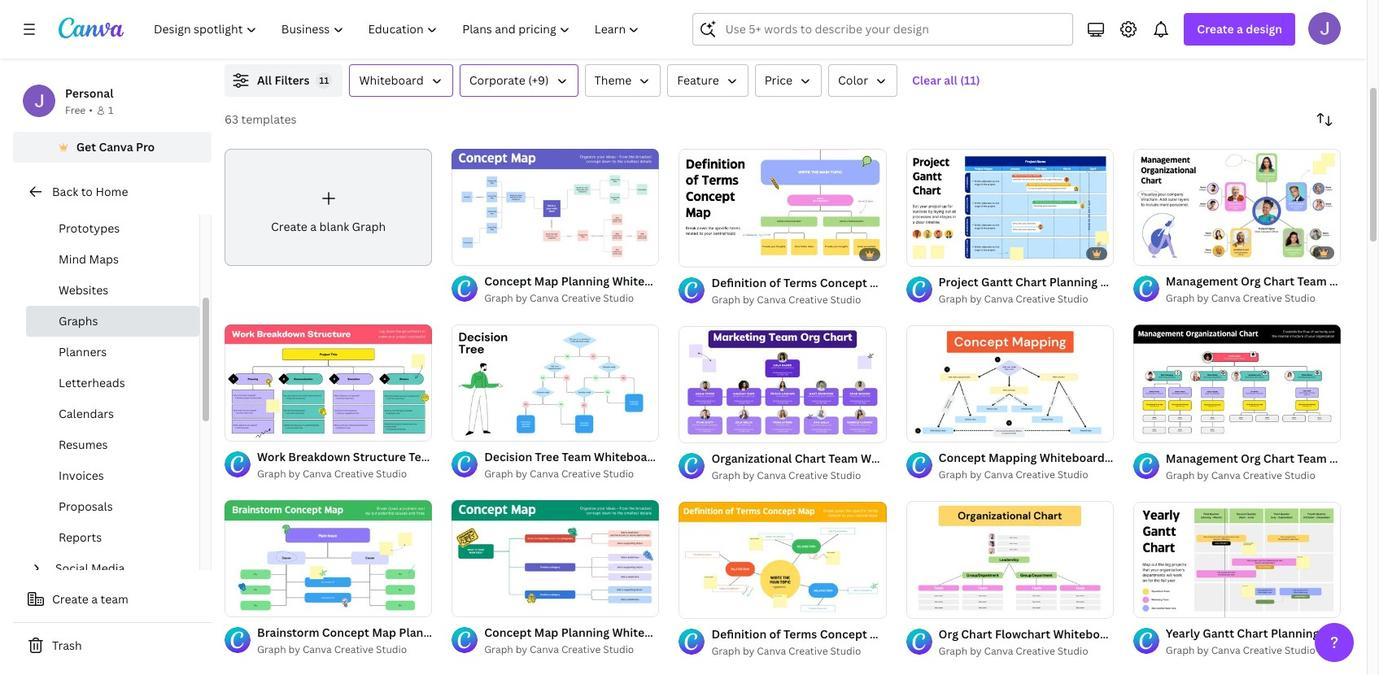 Task type: locate. For each thing, give the bounding box(es) containing it.
back to home link
[[13, 176, 212, 208]]

create down social
[[52, 592, 89, 607]]

style
[[1235, 450, 1264, 466]]

2 horizontal spatial create
[[1197, 21, 1234, 37]]

concept map planning whiteboard in purple green modern professional style image
[[452, 149, 660, 265]]

by for "org chart flowchart whiteboard in yellow pink spaced color blocks style" image
[[970, 644, 982, 658]]

in
[[1108, 450, 1118, 466]]

63
[[225, 111, 239, 127]]

graph by canva creative studio link for concept mapping whiteboard in orange purple basic style image
[[939, 467, 1114, 484]]

1 vertical spatial create
[[271, 219, 308, 234]]

planners
[[59, 344, 107, 360]]

graph by canva creative studio link
[[484, 290, 660, 307], [1166, 290, 1341, 307], [939, 292, 1114, 308], [712, 292, 887, 309], [484, 466, 660, 482], [257, 467, 432, 483], [939, 467, 1114, 484], [1166, 468, 1341, 484], [712, 468, 887, 484], [484, 642, 660, 658], [257, 642, 432, 658], [1166, 643, 1341, 659], [939, 644, 1114, 660], [712, 644, 887, 660]]

blank
[[319, 219, 349, 234]]

definition of terms concept map planning whiteboard in yellow green red simple colorful style image
[[679, 502, 887, 619]]

brainstorm concept map planning whiteboard in green purple blue simple colorful style image
[[225, 500, 432, 617]]

graph by canva creative studio for management org chart team whiteboard in black red green trendy sticker style image's graph by canva creative studio link
[[1166, 469, 1316, 482]]

by for management org chart team whiteboard in black red green trendy sticker style image
[[1197, 469, 1209, 482]]

letterheads link
[[26, 368, 199, 399]]

graph by canva creative studio for concept map planning whiteboard in purple green modern professional style image's graph by canva creative studio link
[[484, 291, 634, 305]]

creative for concept map planning whiteboard in green blue modern professional style image
[[561, 643, 601, 657]]

clear
[[912, 72, 942, 88]]

canva for definition of terms concept map planning whiteboard in yellow green red simple colorful style image
[[757, 645, 786, 658]]

work breakdown structure team whiteboard in red purple green trendy stickers style image
[[225, 324, 432, 441]]

a left the "team"
[[91, 592, 98, 607]]

0 horizontal spatial a
[[91, 592, 98, 607]]

studio for brainstorm concept map planning whiteboard in green purple blue simple colorful style image
[[376, 643, 407, 657]]

a inside create a blank graph element
[[310, 219, 317, 234]]

(+9)
[[528, 72, 549, 88]]

orange
[[1121, 450, 1161, 466]]

creative for "project gantt chart planning whiteboard in blue simple colorful style" image
[[1016, 293, 1055, 306]]

creative for decision tree team whiteboard in green blue yellow simple colorful style image
[[561, 467, 601, 481]]

create a design
[[1197, 21, 1283, 37]]

creative for definition of terms concept map planning whiteboard in light blue pink green spaced color blocks style image
[[789, 293, 828, 307]]

a left design
[[1237, 21, 1244, 37]]

concept mapping whiteboard in orange purple basic style graph by canva creative studio
[[939, 450, 1264, 482]]

whiteboard down top level navigation element
[[359, 72, 424, 88]]

back
[[52, 184, 78, 199]]

graph by canva creative studio link for management org chart team whiteboard in blue green spaced color blocks style image on the right top of the page
[[1166, 290, 1341, 307]]

basic
[[1203, 450, 1232, 466]]

project gantt chart planning whiteboard in blue simple colorful style image
[[906, 149, 1114, 266]]

mind maps
[[59, 251, 119, 267]]

all filters
[[257, 72, 310, 88]]

create left "blank"
[[271, 219, 308, 234]]

home
[[96, 184, 128, 199]]

creative for "org chart flowchart whiteboard in yellow pink spaced color blocks style" image
[[1016, 644, 1055, 658]]

reports link
[[26, 522, 199, 553]]

whiteboard left 'in'
[[1040, 450, 1105, 466]]

resumes
[[59, 437, 108, 453]]

corporate (+9) button
[[460, 64, 578, 97]]

canva
[[99, 139, 133, 155], [530, 291, 559, 305], [1212, 291, 1241, 305], [984, 293, 1014, 306], [757, 293, 786, 307], [530, 467, 559, 481], [303, 467, 332, 481], [984, 468, 1014, 482], [1212, 469, 1241, 482], [757, 469, 786, 483], [530, 643, 559, 657], [303, 643, 332, 657], [1212, 644, 1241, 658], [984, 644, 1014, 658], [757, 645, 786, 658]]

graph by canva creative studio link for concept map planning whiteboard in green blue modern professional style image
[[484, 642, 660, 658]]

studio
[[603, 291, 634, 305], [1285, 291, 1316, 305], [1058, 293, 1089, 306], [831, 293, 861, 307], [603, 467, 634, 481], [376, 467, 407, 481], [1058, 468, 1089, 482], [1285, 469, 1316, 482], [831, 469, 861, 483], [603, 643, 634, 657], [376, 643, 407, 657], [1285, 644, 1316, 658], [1058, 644, 1089, 658], [831, 645, 861, 658]]

graph for definition of terms concept map planning whiteboard in light blue pink green spaced color blocks style image
[[712, 293, 741, 307]]

all
[[257, 72, 272, 88]]

canva for "project gantt chart planning whiteboard in blue simple colorful style" image
[[984, 293, 1014, 306]]

jacob simon image
[[1309, 12, 1341, 45]]

canva for 'organizational chart team whiteboard in royal purple pastel purple friendly professional style' image
[[757, 469, 786, 483]]

free •
[[65, 103, 93, 117]]

team
[[101, 592, 128, 607]]

creative for management org chart team whiteboard in black red green trendy sticker style image
[[1243, 469, 1283, 482]]

social media
[[55, 561, 125, 576]]

63 templates
[[225, 111, 297, 127]]

graph by canva creative studio
[[484, 291, 634, 305], [1166, 291, 1316, 305], [939, 293, 1089, 306], [712, 293, 861, 307], [484, 467, 634, 481], [257, 467, 407, 481], [1166, 469, 1316, 482], [712, 469, 861, 483], [484, 643, 634, 657], [257, 643, 407, 657], [1166, 644, 1316, 658], [939, 644, 1089, 658], [712, 645, 861, 658]]

trash
[[52, 638, 82, 654]]

invoices
[[59, 468, 104, 483]]

templates
[[241, 111, 297, 127]]

studio for management org chart team whiteboard in blue green spaced color blocks style image on the right top of the page
[[1285, 291, 1316, 305]]

top level navigation element
[[143, 13, 654, 46]]

by for yearly gantt chart planning whiteboard in green yellow spaced color blocks style 'image' at the bottom right of the page
[[1197, 644, 1209, 658]]

0 horizontal spatial create
[[52, 592, 89, 607]]

feature button
[[668, 64, 748, 97]]

graph
[[352, 219, 386, 234], [484, 291, 513, 305], [1166, 291, 1195, 305], [939, 293, 968, 306], [712, 293, 741, 307], [484, 467, 513, 481], [257, 467, 286, 481], [939, 468, 968, 482], [1166, 469, 1195, 482], [712, 469, 741, 483], [484, 643, 513, 657], [257, 643, 286, 657], [1166, 644, 1195, 658], [939, 644, 968, 658], [712, 645, 741, 658]]

studio for "project gantt chart planning whiteboard in blue simple colorful style" image
[[1058, 293, 1089, 306]]

by
[[516, 291, 528, 305], [1197, 291, 1209, 305], [970, 293, 982, 306], [743, 293, 755, 307], [516, 467, 528, 481], [289, 467, 300, 481], [970, 468, 982, 482], [1197, 469, 1209, 482], [743, 469, 755, 483], [516, 643, 528, 657], [289, 643, 300, 657], [1197, 644, 1209, 658], [970, 644, 982, 658], [743, 645, 755, 658]]

0 horizontal spatial whiteboard
[[359, 72, 424, 88]]

None search field
[[693, 13, 1074, 46]]

mind maps link
[[26, 244, 199, 275]]

create
[[1197, 21, 1234, 37], [271, 219, 308, 234], [52, 592, 89, 607]]

pro
[[136, 139, 155, 155]]

2 horizontal spatial a
[[1237, 21, 1244, 37]]

a inside the create a team button
[[91, 592, 98, 607]]

graph for concept map planning whiteboard in green blue modern professional style image
[[484, 643, 513, 657]]

management org chart team whiteboard in blue green spaced color blocks style image
[[1134, 149, 1341, 265]]

color
[[838, 72, 868, 88]]

a left "blank"
[[310, 219, 317, 234]]

planners link
[[26, 337, 199, 368]]

studio for yearly gantt chart planning whiteboard in green yellow spaced color blocks style 'image' at the bottom right of the page
[[1285, 644, 1316, 658]]

create a blank graph link
[[225, 149, 432, 266]]

personal
[[65, 85, 113, 101]]

a for team
[[91, 592, 98, 607]]

canva for definition of terms concept map planning whiteboard in light blue pink green spaced color blocks style image
[[757, 293, 786, 307]]

studio for concept map planning whiteboard in green blue modern professional style image
[[603, 643, 634, 657]]

canva for decision tree team whiteboard in green blue yellow simple colorful style image
[[530, 467, 559, 481]]

graph for management org chart team whiteboard in blue green spaced color blocks style image on the right top of the page
[[1166, 291, 1195, 305]]

concept
[[939, 450, 986, 466]]

2 vertical spatial create
[[52, 592, 89, 607]]

color button
[[828, 64, 898, 97]]

a inside 'create a design' dropdown button
[[1237, 21, 1244, 37]]

canva for work breakdown structure team whiteboard in red purple green trendy stickers style image
[[303, 467, 332, 481]]

clear all (11)
[[912, 72, 980, 88]]

2 vertical spatial a
[[91, 592, 98, 607]]

by for decision tree team whiteboard in green blue yellow simple colorful style image
[[516, 467, 528, 481]]

graph for concept map planning whiteboard in purple green modern professional style image
[[484, 291, 513, 305]]

0 vertical spatial a
[[1237, 21, 1244, 37]]

graph for yearly gantt chart planning whiteboard in green yellow spaced color blocks style 'image' at the bottom right of the page
[[1166, 644, 1195, 658]]

concept map planning whiteboard in green blue modern professional style image
[[452, 500, 660, 617]]

0 vertical spatial whiteboard
[[359, 72, 424, 88]]

1 horizontal spatial whiteboard
[[1040, 450, 1105, 466]]

definition of terms concept map planning whiteboard in light blue pink green spaced color blocks style image
[[679, 150, 887, 266]]

graph by canva creative studio for graph by canva creative studio link associated with work breakdown structure team whiteboard in red purple green trendy stickers style image
[[257, 467, 407, 481]]

graph for "project gantt chart planning whiteboard in blue simple colorful style" image
[[939, 293, 968, 306]]

studio inside 'concept mapping whiteboard in orange purple basic style graph by canva creative studio'
[[1058, 468, 1089, 482]]

graph by canva creative studio link for work breakdown structure team whiteboard in red purple green trendy stickers style image
[[257, 467, 432, 483]]

graph by canva creative studio link for management org chart team whiteboard in black red green trendy sticker style image
[[1166, 468, 1341, 484]]

Search search field
[[726, 14, 1063, 45]]

creative
[[561, 291, 601, 305], [1243, 291, 1283, 305], [1016, 293, 1055, 306], [789, 293, 828, 307], [561, 467, 601, 481], [334, 467, 374, 481], [1016, 468, 1055, 482], [1243, 469, 1283, 482], [789, 469, 828, 483], [561, 643, 601, 657], [334, 643, 374, 657], [1243, 644, 1283, 658], [1016, 644, 1055, 658], [789, 645, 828, 658]]

trash link
[[13, 630, 212, 662]]

graph by canva creative studio for brainstorm concept map planning whiteboard in green purple blue simple colorful style image's graph by canva creative studio link
[[257, 643, 407, 657]]

1 horizontal spatial create
[[271, 219, 308, 234]]

graph by canva creative studio for graph by canva creative studio link for "project gantt chart planning whiteboard in blue simple colorful style" image
[[939, 293, 1089, 306]]

create inside button
[[52, 592, 89, 607]]

create inside dropdown button
[[1197, 21, 1234, 37]]

graph by canva creative studio link for definition of terms concept map planning whiteboard in yellow green red simple colorful style image
[[712, 644, 887, 660]]

purple
[[1164, 450, 1200, 466]]

creative for work breakdown structure team whiteboard in red purple green trendy stickers style image
[[334, 467, 374, 481]]

media
[[91, 561, 125, 576]]

whiteboard inside 'concept mapping whiteboard in orange purple basic style graph by canva creative studio'
[[1040, 450, 1105, 466]]

graph by canva creative studio link for 'organizational chart team whiteboard in royal purple pastel purple friendly professional style' image
[[712, 468, 887, 484]]

studio for "org chart flowchart whiteboard in yellow pink spaced color blocks style" image
[[1058, 644, 1089, 658]]

graph for decision tree team whiteboard in green blue yellow simple colorful style image
[[484, 467, 513, 481]]

graph by canva creative studio for concept map planning whiteboard in green blue modern professional style image graph by canva creative studio link
[[484, 643, 634, 657]]

graph by canva creative studio link for decision tree team whiteboard in green blue yellow simple colorful style image
[[484, 466, 660, 482]]

graph for management org chart team whiteboard in black red green trendy sticker style image
[[1166, 469, 1195, 482]]

get canva pro
[[76, 139, 155, 155]]

creative inside 'concept mapping whiteboard in orange purple basic style graph by canva creative studio'
[[1016, 468, 1055, 482]]

graphs template image
[[994, 0, 1341, 45]]

prototypes link
[[26, 213, 199, 244]]

1 vertical spatial whiteboard
[[1040, 450, 1105, 466]]

a
[[1237, 21, 1244, 37], [310, 219, 317, 234], [91, 592, 98, 607]]

reports
[[59, 530, 102, 545]]

1 vertical spatial a
[[310, 219, 317, 234]]

1 horizontal spatial a
[[310, 219, 317, 234]]

graph for "org chart flowchart whiteboard in yellow pink spaced color blocks style" image
[[939, 644, 968, 658]]

whiteboard
[[359, 72, 424, 88], [1040, 450, 1105, 466]]

0 vertical spatial create
[[1197, 21, 1234, 37]]

social media link
[[49, 553, 190, 584]]

letterheads
[[59, 375, 125, 391]]

yearly gantt chart planning whiteboard in green yellow spaced color blocks style image
[[1134, 502, 1341, 618]]

create left design
[[1197, 21, 1234, 37]]

by for management org chart team whiteboard in blue green spaced color blocks style image on the right top of the page
[[1197, 291, 1209, 305]]



Task type: vqa. For each thing, say whether or not it's contained in the screenshot.
CREATE A BLANK GRAPH element at the top left of the page
yes



Task type: describe. For each thing, give the bounding box(es) containing it.
filters
[[275, 72, 310, 88]]

social
[[55, 561, 88, 576]]

prototypes
[[59, 221, 120, 236]]

calendars
[[59, 406, 114, 422]]

studio for definition of terms concept map planning whiteboard in yellow green red simple colorful style image
[[831, 645, 861, 658]]

theme
[[595, 72, 632, 88]]

graph by canva creative studio link for definition of terms concept map planning whiteboard in light blue pink green spaced color blocks style image
[[712, 292, 887, 309]]

studio for work breakdown structure team whiteboard in red purple green trendy stickers style image
[[376, 467, 407, 481]]

studio for 'organizational chart team whiteboard in royal purple pastel purple friendly professional style' image
[[831, 469, 861, 483]]

creative for 'organizational chart team whiteboard in royal purple pastel purple friendly professional style' image
[[789, 469, 828, 483]]

graph for 'organizational chart team whiteboard in royal purple pastel purple friendly professional style' image
[[712, 469, 741, 483]]

by for work breakdown structure team whiteboard in red purple green trendy stickers style image
[[289, 467, 300, 481]]

theme button
[[585, 64, 661, 97]]

create a design button
[[1184, 13, 1296, 46]]

proposals link
[[26, 492, 199, 522]]

studio for management org chart team whiteboard in black red green trendy sticker style image
[[1285, 469, 1316, 482]]

by inside 'concept mapping whiteboard in orange purple basic style graph by canva creative studio'
[[970, 468, 982, 482]]

creative for brainstorm concept map planning whiteboard in green purple blue simple colorful style image
[[334, 643, 374, 657]]

(11)
[[960, 72, 980, 88]]

graph by canva creative studio link for "project gantt chart planning whiteboard in blue simple colorful style" image
[[939, 292, 1114, 308]]

whiteboard inside button
[[359, 72, 424, 88]]

canva for management org chart team whiteboard in black red green trendy sticker style image
[[1212, 469, 1241, 482]]

creative for definition of terms concept map planning whiteboard in yellow green red simple colorful style image
[[789, 645, 828, 658]]

create a blank graph element
[[225, 149, 432, 266]]

creative for yearly gantt chart planning whiteboard in green yellow spaced color blocks style 'image' at the bottom right of the page
[[1243, 644, 1283, 658]]

graph by canva creative studio link for "org chart flowchart whiteboard in yellow pink spaced color blocks style" image
[[939, 644, 1114, 660]]

proposals
[[59, 499, 113, 514]]

by for 'organizational chart team whiteboard in royal purple pastel purple friendly professional style' image
[[743, 469, 755, 483]]

canva for management org chart team whiteboard in blue green spaced color blocks style image on the right top of the page
[[1212, 291, 1241, 305]]

resumes link
[[26, 430, 199, 461]]

studio for concept map planning whiteboard in purple green modern professional style image
[[603, 291, 634, 305]]

graph by canva creative studio link for brainstorm concept map planning whiteboard in green purple blue simple colorful style image
[[257, 642, 432, 658]]

to
[[81, 184, 93, 199]]

graph for work breakdown structure team whiteboard in red purple green trendy stickers style image
[[257, 467, 286, 481]]

whiteboard button
[[349, 64, 453, 97]]

graph by canva creative studio for graph by canva creative studio link corresponding to yearly gantt chart planning whiteboard in green yellow spaced color blocks style 'image' at the bottom right of the page
[[1166, 644, 1316, 658]]

create a team button
[[13, 584, 212, 616]]

studio for definition of terms concept map planning whiteboard in light blue pink green spaced color blocks style image
[[831, 293, 861, 307]]

concept mapping whiteboard in orange purple basic style link
[[939, 450, 1264, 467]]

by for brainstorm concept map planning whiteboard in green purple blue simple colorful style image
[[289, 643, 300, 657]]

graph inside 'concept mapping whiteboard in orange purple basic style graph by canva creative studio'
[[939, 468, 968, 482]]

mind
[[59, 251, 86, 267]]

creative for concept map planning whiteboard in purple green modern professional style image
[[561, 291, 601, 305]]

concept mapping whiteboard in orange purple basic style image
[[906, 326, 1114, 442]]

org chart flowchart whiteboard in yellow pink spaced color blocks style image
[[906, 502, 1114, 618]]

websites link
[[26, 275, 199, 306]]

creative for management org chart team whiteboard in blue green spaced color blocks style image on the right top of the page
[[1243, 291, 1283, 305]]

graph for definition of terms concept map planning whiteboard in yellow green red simple colorful style image
[[712, 645, 741, 658]]

maps
[[89, 251, 119, 267]]

studio for decision tree team whiteboard in green blue yellow simple colorful style image
[[603, 467, 634, 481]]

graph by canva creative studio for "org chart flowchart whiteboard in yellow pink spaced color blocks style" image graph by canva creative studio link
[[939, 644, 1089, 658]]

corporate
[[469, 72, 526, 88]]

create a blank graph
[[271, 219, 386, 234]]

a for design
[[1237, 21, 1244, 37]]

get canva pro button
[[13, 132, 212, 163]]

canva for yearly gantt chart planning whiteboard in green yellow spaced color blocks style 'image' at the bottom right of the page
[[1212, 644, 1241, 658]]

by for "project gantt chart planning whiteboard in blue simple colorful style" image
[[970, 293, 982, 306]]

canva for brainstorm concept map planning whiteboard in green purple blue simple colorful style image
[[303, 643, 332, 657]]

by for concept map planning whiteboard in green blue modern professional style image
[[516, 643, 528, 657]]

graph by canva creative studio for graph by canva creative studio link associated with definition of terms concept map planning whiteboard in light blue pink green spaced color blocks style image
[[712, 293, 861, 307]]

calendars link
[[26, 399, 199, 430]]

by for concept map planning whiteboard in purple green modern professional style image
[[516, 291, 528, 305]]

graph by canva creative studio for 'organizational chart team whiteboard in royal purple pastel purple friendly professional style' image's graph by canva creative studio link
[[712, 469, 861, 483]]

feature
[[677, 72, 719, 88]]

corporate (+9)
[[469, 72, 549, 88]]

management org chart team whiteboard in black red green trendy sticker style image
[[1134, 325, 1341, 442]]

clear all (11) button
[[904, 64, 989, 97]]

design
[[1246, 21, 1283, 37]]

free
[[65, 103, 86, 117]]

graph for brainstorm concept map planning whiteboard in green purple blue simple colorful style image
[[257, 643, 286, 657]]

canva inside button
[[99, 139, 133, 155]]

create for create a design
[[1197, 21, 1234, 37]]

decision tree team whiteboard in green blue yellow simple colorful style image
[[452, 324, 660, 441]]

1
[[108, 103, 113, 117]]

back to home
[[52, 184, 128, 199]]

•
[[89, 103, 93, 117]]

11
[[320, 74, 329, 86]]

canva for concept map planning whiteboard in green blue modern professional style image
[[530, 643, 559, 657]]

canva inside 'concept mapping whiteboard in orange purple basic style graph by canva creative studio'
[[984, 468, 1014, 482]]

11 filter options selected element
[[316, 72, 332, 89]]

by for definition of terms concept map planning whiteboard in yellow green red simple colorful style image
[[743, 645, 755, 658]]

graphs
[[59, 313, 98, 329]]

get
[[76, 139, 96, 155]]

canva for "org chart flowchart whiteboard in yellow pink spaced color blocks style" image
[[984, 644, 1014, 658]]

canva for concept map planning whiteboard in purple green modern professional style image
[[530, 291, 559, 305]]

graph by canva creative studio for graph by canva creative studio link related to decision tree team whiteboard in green blue yellow simple colorful style image
[[484, 467, 634, 481]]

organizational chart team whiteboard in royal purple pastel purple friendly professional style image
[[679, 326, 887, 443]]

create for create a team
[[52, 592, 89, 607]]

mapping
[[989, 450, 1037, 466]]

websites
[[59, 282, 108, 298]]

price
[[765, 72, 793, 88]]

graph by canva creative studio link for yearly gantt chart planning whiteboard in green yellow spaced color blocks style 'image' at the bottom right of the page
[[1166, 643, 1341, 659]]

graph by canva creative studio for graph by canva creative studio link corresponding to definition of terms concept map planning whiteboard in yellow green red simple colorful style image
[[712, 645, 861, 658]]

price button
[[755, 64, 822, 97]]

all
[[944, 72, 958, 88]]

Sort by button
[[1309, 103, 1341, 136]]

create a team
[[52, 592, 128, 607]]

by for definition of terms concept map planning whiteboard in light blue pink green spaced color blocks style image
[[743, 293, 755, 307]]

invoices link
[[26, 461, 199, 492]]

create for create a blank graph
[[271, 219, 308, 234]]

a for blank
[[310, 219, 317, 234]]

graph by canva creative studio for graph by canva creative studio link corresponding to management org chart team whiteboard in blue green spaced color blocks style image on the right top of the page
[[1166, 291, 1316, 305]]

graph by canva creative studio link for concept map planning whiteboard in purple green modern professional style image
[[484, 290, 660, 307]]



